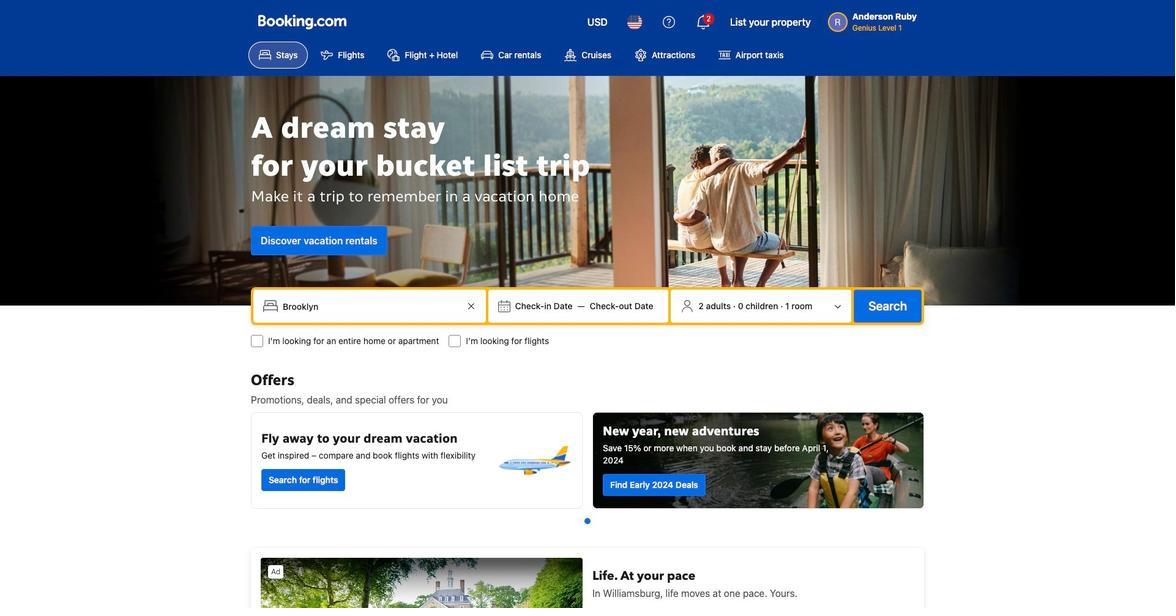 Task type: locate. For each thing, give the bounding box(es) containing it.
your account menu anderson ruby genius level 1 element
[[828, 6, 922, 34]]

progress bar
[[585, 518, 591, 524]]

advertisement element
[[251, 548, 925, 608]]

main content
[[246, 371, 930, 608]]

a young girl and woman kayak on a river image
[[593, 413, 924, 508]]



Task type: vqa. For each thing, say whether or not it's contained in the screenshot.
region containing Fly away to your dream vacation
no



Task type: describe. For each thing, give the bounding box(es) containing it.
fly away to your dream vacation image
[[497, 423, 573, 499]]

Where are you going? field
[[278, 295, 464, 317]]

booking.com image
[[258, 15, 347, 29]]



